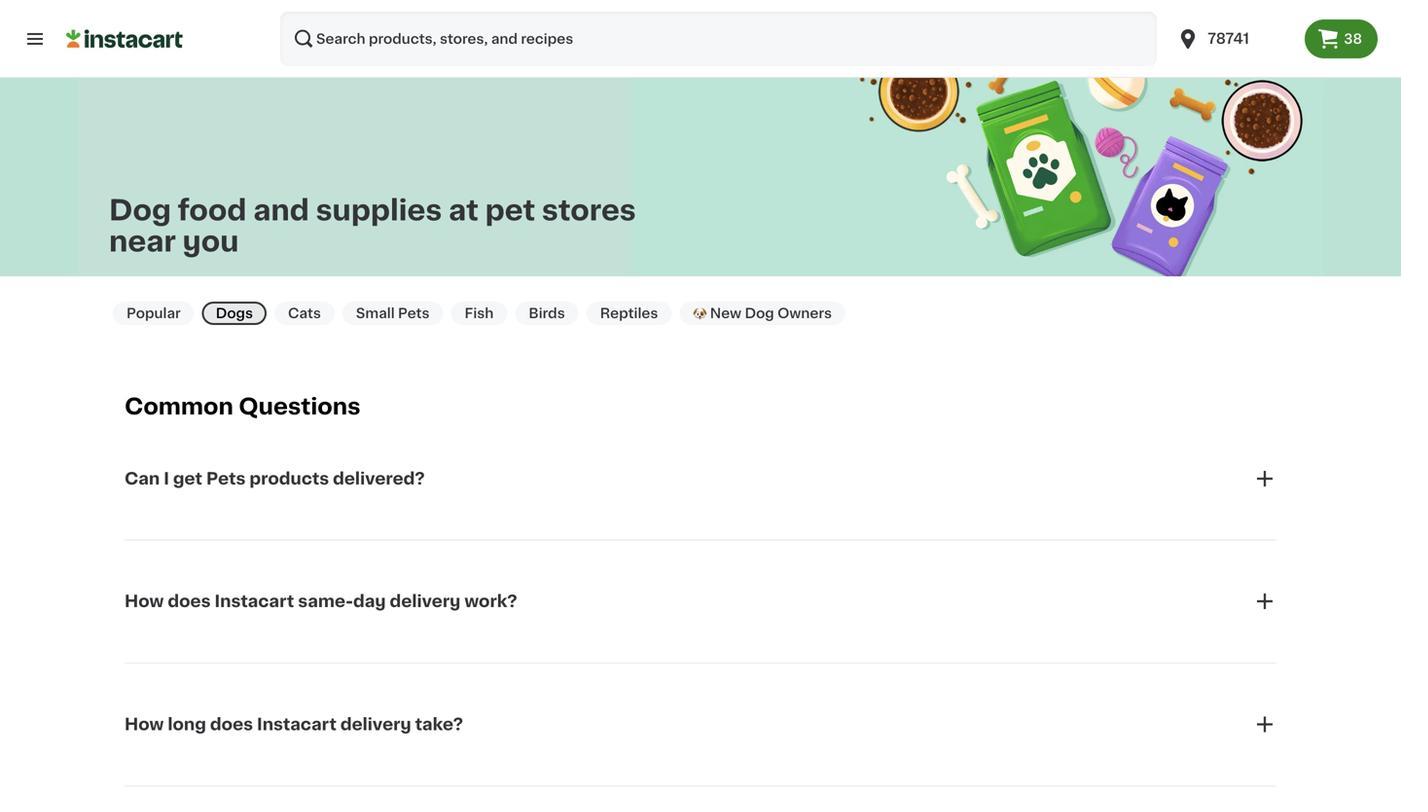 Task type: locate. For each thing, give the bounding box(es) containing it.
1 how from the top
[[125, 593, 164, 610]]

reptiles
[[600, 307, 658, 320]]

cats link
[[274, 302, 335, 325]]

take?
[[415, 717, 463, 733]]

dogs link
[[202, 302, 267, 325]]

0 vertical spatial delivery
[[390, 593, 461, 610]]

None search field
[[280, 12, 1157, 66]]

1 vertical spatial dog
[[745, 307, 774, 320]]

delivery inside dropdown button
[[390, 593, 461, 610]]

supplies
[[316, 197, 442, 224]]

small pets link
[[342, 302, 443, 325]]

birds link
[[515, 302, 579, 325]]

small
[[356, 307, 395, 320]]

1 vertical spatial delivery
[[341, 717, 411, 733]]

how inside "how does instacart same-day delivery work?" dropdown button
[[125, 593, 164, 610]]

1 vertical spatial how
[[125, 717, 164, 733]]

0 vertical spatial dog
[[109, 197, 171, 224]]

1 vertical spatial instacart
[[257, 717, 337, 733]]

how long does instacart delivery take?
[[125, 717, 463, 733]]

dog
[[109, 197, 171, 224], [745, 307, 774, 320]]

🐶 new dog owners
[[693, 307, 832, 320]]

dog right new
[[745, 307, 774, 320]]

🐶 new dog owners link
[[680, 302, 846, 325]]

0 vertical spatial instacart
[[215, 593, 294, 610]]

instacart
[[215, 593, 294, 610], [257, 717, 337, 733]]

work?
[[465, 593, 517, 610]]

how
[[125, 593, 164, 610], [125, 717, 164, 733]]

0 vertical spatial pets
[[398, 307, 430, 320]]

1 vertical spatial does
[[210, 717, 253, 733]]

1 horizontal spatial pets
[[398, 307, 430, 320]]

i
[[164, 470, 169, 487]]

0 vertical spatial does
[[168, 593, 211, 610]]

0 horizontal spatial dog
[[109, 197, 171, 224]]

2 how from the top
[[125, 717, 164, 733]]

instacart logo image
[[66, 27, 183, 51]]

pets inside dropdown button
[[206, 470, 246, 487]]

food
[[178, 197, 247, 224]]

reptiles link
[[587, 302, 672, 325]]

delivery
[[390, 593, 461, 610], [341, 717, 411, 733]]

1 vertical spatial pets
[[206, 470, 246, 487]]

dog up near at the top left of the page
[[109, 197, 171, 224]]

pets right get
[[206, 470, 246, 487]]

delivery right day
[[390, 593, 461, 610]]

38 button
[[1305, 19, 1378, 58]]

pet
[[485, 197, 535, 224]]

pets right "small"
[[398, 307, 430, 320]]

0 horizontal spatial pets
[[206, 470, 246, 487]]

delivery left the take?
[[341, 717, 411, 733]]

how does instacart same-day delivery work? button
[[125, 567, 1277, 637]]

how for how long does instacart delivery take?
[[125, 717, 164, 733]]

popular
[[127, 307, 181, 320]]

78741
[[1208, 32, 1250, 46]]

pets
[[398, 307, 430, 320], [206, 470, 246, 487]]

0 vertical spatial how
[[125, 593, 164, 610]]

how inside how long does instacart delivery take? dropdown button
[[125, 717, 164, 733]]

day
[[353, 593, 386, 610]]

78741 button
[[1177, 12, 1294, 66]]

does
[[168, 593, 211, 610], [210, 717, 253, 733]]



Task type: vqa. For each thing, say whether or not it's contained in the screenshot.
the rightmost Pets
yes



Task type: describe. For each thing, give the bounding box(es) containing it.
dog food and supplies at pet stores near you main content
[[0, 65, 1402, 791]]

🐶
[[693, 307, 707, 320]]

at
[[449, 197, 479, 224]]

you
[[183, 228, 239, 256]]

does inside dropdown button
[[210, 717, 253, 733]]

owners
[[778, 307, 832, 320]]

questions
[[239, 396, 361, 418]]

78741 button
[[1165, 12, 1305, 66]]

fish link
[[451, 302, 507, 325]]

does inside dropdown button
[[168, 593, 211, 610]]

new
[[710, 307, 742, 320]]

instacart inside dropdown button
[[257, 717, 337, 733]]

how for how does instacart same-day delivery work?
[[125, 593, 164, 610]]

popular link
[[113, 302, 194, 325]]

can i get pets products delivered?
[[125, 470, 425, 487]]

dog food and supplies at pet stores near you
[[109, 197, 636, 256]]

dog inside dog food and supplies at pet stores near you
[[109, 197, 171, 224]]

same-
[[298, 593, 353, 610]]

and
[[253, 197, 309, 224]]

get
[[173, 470, 202, 487]]

dogs
[[216, 307, 253, 320]]

common questions
[[125, 396, 361, 418]]

can
[[125, 470, 160, 487]]

delivered?
[[333, 470, 425, 487]]

how does instacart same-day delivery work?
[[125, 593, 517, 610]]

stores
[[542, 197, 636, 224]]

1 horizontal spatial dog
[[745, 307, 774, 320]]

near
[[109, 228, 176, 256]]

cats
[[288, 307, 321, 320]]

long
[[168, 717, 206, 733]]

delivery inside dropdown button
[[341, 717, 411, 733]]

birds
[[529, 307, 565, 320]]

38
[[1344, 32, 1363, 46]]

small pets
[[356, 307, 430, 320]]

instacart inside dropdown button
[[215, 593, 294, 610]]

products
[[250, 470, 329, 487]]

Search field
[[280, 12, 1157, 66]]

can i get pets products delivered? button
[[125, 444, 1277, 514]]

fish
[[465, 307, 494, 320]]

common
[[125, 396, 233, 418]]

how long does instacart delivery take? button
[[125, 690, 1277, 760]]



